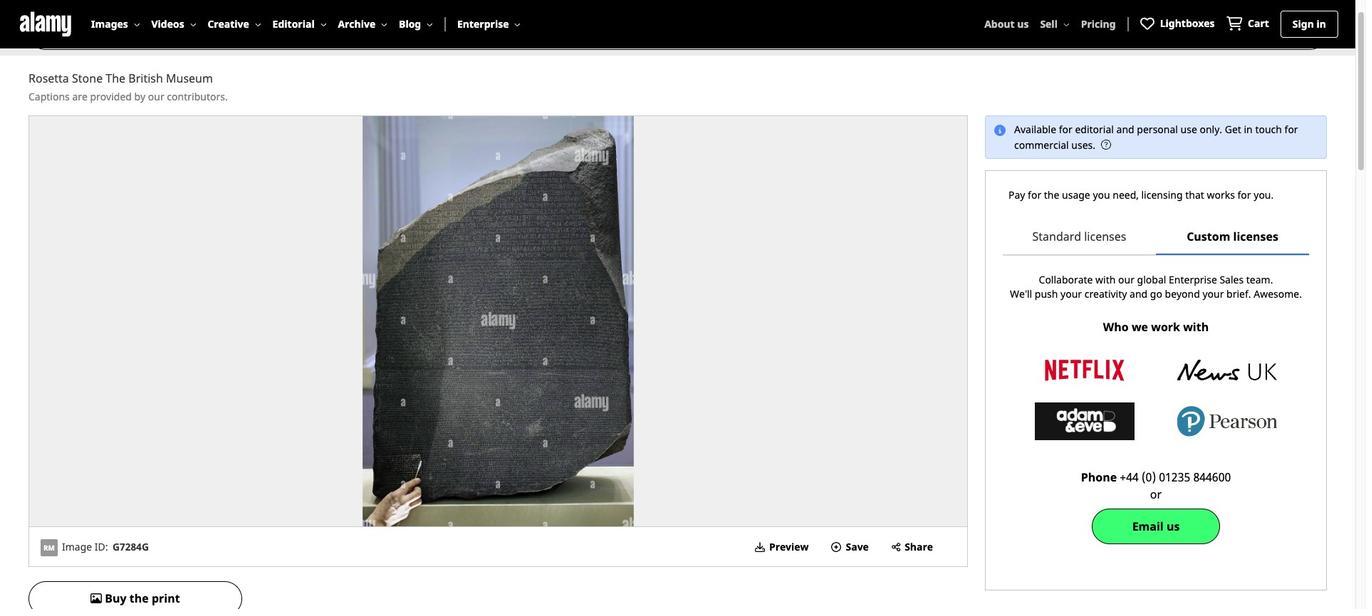 Task type: describe. For each thing, give the bounding box(es) containing it.
circle plus image
[[832, 542, 842, 552]]

(0)
[[1142, 469, 1157, 485]]

save
[[846, 540, 869, 553]]

pricing
[[1081, 17, 1116, 31]]

team.
[[1247, 273, 1274, 286]]

chevron down image for images
[[134, 21, 140, 27]]

share nodes image
[[892, 542, 901, 552]]

only.
[[1200, 123, 1223, 136]]

images link
[[91, 0, 140, 48]]

lightboxes button
[[1141, 16, 1215, 32]]

blog link
[[399, 0, 433, 48]]

stone
[[72, 71, 103, 86]]

cart
[[1248, 16, 1270, 30]]

download image
[[755, 542, 765, 552]]

chevron down image for blog
[[427, 21, 433, 27]]

buy the print link
[[29, 582, 242, 609]]

netflix logo image
[[1035, 350, 1135, 391]]

circle info image
[[995, 125, 1006, 136]]

1 your from the left
[[1061, 287, 1083, 300]]

you.
[[1254, 188, 1274, 201]]

844600
[[1194, 469, 1232, 485]]

need,
[[1113, 188, 1139, 201]]

sign
[[1293, 17, 1315, 31]]

archive
[[338, 17, 376, 31]]

for for available for editorial and personal use only. get in touch for commercial uses.
[[1059, 123, 1073, 136]]

share
[[905, 540, 934, 553]]

pay
[[1009, 188, 1026, 201]]

that
[[1186, 188, 1205, 201]]

custom
[[1187, 228, 1231, 244]]

blog
[[399, 17, 421, 31]]

search for stock images, vectors and videos
[[149, 26, 382, 42]]

chevron down image for editorial
[[320, 21, 327, 27]]

standard licenses
[[1033, 228, 1127, 244]]

british
[[128, 71, 163, 86]]

captions
[[29, 90, 70, 103]]

sell
[[1041, 17, 1058, 31]]

about
[[985, 17, 1015, 31]]

chevron down image for creative
[[255, 21, 261, 27]]

search image
[[1298, 25, 1315, 40]]

who we work with
[[1104, 319, 1209, 335]]

about us link
[[985, 0, 1029, 48]]

01235
[[1160, 469, 1191, 485]]

available for editorial and personal use only. get in touch for commercial uses.
[[1015, 123, 1299, 151]]

go
[[1151, 287, 1163, 300]]

by
[[134, 90, 145, 103]]

enterprise inside collaborate with our global enterprise sales team. we'll push your creativity and go beyond your brief. awesome.
[[1169, 273, 1218, 286]]

images
[[91, 17, 128, 31]]

cart link
[[1227, 16, 1270, 32]]

works
[[1207, 188, 1236, 201]]

us for about us
[[1018, 17, 1029, 31]]

+44 (0) 01235 844600 link
[[1120, 469, 1232, 485]]

archive link
[[338, 0, 388, 48]]

0 vertical spatial and
[[324, 26, 345, 42]]

us for email us
[[1167, 518, 1180, 534]]

1 horizontal spatial the
[[1045, 188, 1060, 201]]

chevron down image for archive
[[381, 21, 388, 27]]

museum
[[166, 71, 213, 86]]

rm
[[43, 543, 55, 553]]

email
[[1133, 518, 1164, 534]]

phone +44 (0) 01235 844600 or
[[1082, 469, 1232, 502]]

search
[[149, 26, 185, 42]]

licenses for custom licenses
[[1234, 228, 1279, 244]]

pricing link
[[1081, 0, 1116, 48]]

preview link
[[755, 527, 809, 567]]

use
[[1181, 123, 1198, 136]]

with inside collaborate with our global enterprise sales team. we'll push your creativity and go beyond your brief. awesome.
[[1096, 273, 1116, 286]]

collaborate with our global enterprise sales team. we'll push your creativity and go beyond your brief. awesome.
[[1010, 273, 1303, 300]]

cart shopping image
[[1227, 16, 1243, 30]]

for for search for stock images, vectors and videos
[[188, 26, 204, 42]]

+44
[[1120, 469, 1139, 485]]

and inside available for editorial and personal use only. get in touch for commercial uses.
[[1117, 123, 1135, 136]]

image image
[[91, 593, 102, 605]]

news uk logo image
[[1178, 360, 1278, 381]]

rosetta stone the british museum captions are provided by our contributors.
[[29, 71, 228, 103]]

push
[[1035, 287, 1058, 300]]

touch
[[1256, 123, 1283, 136]]

stock
[[207, 26, 235, 42]]

usage
[[1063, 188, 1091, 201]]

personal
[[1138, 123, 1179, 136]]

get
[[1225, 123, 1242, 136]]

awesome.
[[1254, 287, 1303, 300]]

are
[[72, 90, 88, 103]]

creativity
[[1085, 287, 1128, 300]]

rosetta stone the british museum stock photo image
[[29, 116, 968, 527]]

sell link
[[1041, 0, 1070, 48]]

videos link
[[151, 0, 196, 48]]

our inside rosetta stone the british museum captions are provided by our contributors.
[[148, 90, 164, 103]]

global
[[1138, 273, 1167, 286]]

chevron down image for enterprise
[[515, 21, 521, 27]]

share button
[[892, 536, 934, 558]]

email us
[[1133, 518, 1180, 534]]

in inside sign in 'button'
[[1317, 17, 1327, 31]]

in inside available for editorial and personal use only. get in touch for commercial uses.
[[1245, 123, 1253, 136]]



Task type: vqa. For each thing, say whether or not it's contained in the screenshot.
in the egyptian sculpture gallery at the british museum's magnifying glass image
no



Task type: locate. For each thing, give the bounding box(es) containing it.
or
[[1151, 486, 1162, 502]]

alamy logo image
[[17, 11, 74, 37]]

1 vertical spatial with
[[1184, 319, 1209, 335]]

commercial
[[1015, 138, 1069, 151]]

0 vertical spatial enterprise
[[457, 17, 509, 31]]

1 vertical spatial enterprise
[[1169, 273, 1218, 286]]

chevron down image right editorial
[[320, 21, 327, 27]]

with
[[1096, 273, 1116, 286], [1184, 319, 1209, 335]]

1 horizontal spatial licenses
[[1234, 228, 1279, 244]]

0 vertical spatial with
[[1096, 273, 1116, 286]]

enterprise up beyond
[[1169, 273, 1218, 286]]

custom licenses
[[1187, 228, 1279, 244]]

1 vertical spatial us
[[1167, 518, 1180, 534]]

lightboxes
[[1161, 16, 1215, 30]]

in right get
[[1245, 123, 1253, 136]]

email us link
[[1092, 508, 1221, 544]]

chevron down image for videos
[[190, 21, 196, 27]]

available
[[1015, 123, 1057, 136]]

your down sales at the top right of page
[[1203, 287, 1225, 300]]

0 vertical spatial the
[[1045, 188, 1060, 201]]

licenses for standard licenses
[[1085, 228, 1127, 244]]

standard
[[1033, 228, 1082, 244]]

heart image
[[1141, 16, 1155, 30]]

0 vertical spatial us
[[1018, 17, 1029, 31]]

in
[[1317, 17, 1327, 31], [1245, 123, 1253, 136]]

chevron down image inside creative "link"
[[255, 21, 261, 27]]

we'll
[[1010, 287, 1033, 300]]

enterprise
[[457, 17, 509, 31], [1169, 273, 1218, 286]]

save button
[[832, 527, 869, 567]]

us right about
[[1018, 17, 1029, 31]]

videos
[[348, 26, 382, 42]]

buy
[[105, 591, 127, 607]]

and
[[324, 26, 345, 42], [1117, 123, 1135, 136], [1130, 287, 1148, 300]]

the
[[106, 71, 126, 86]]

1 vertical spatial in
[[1245, 123, 1253, 136]]

for right touch
[[1285, 123, 1299, 136]]

1 horizontal spatial chevron down image
[[515, 21, 521, 27]]

chevron down image inside editorial link
[[320, 21, 327, 27]]

0 horizontal spatial the
[[130, 591, 149, 607]]

1 horizontal spatial with
[[1184, 319, 1209, 335]]

chevron down image
[[134, 21, 140, 27], [255, 21, 261, 27], [320, 21, 327, 27], [381, 21, 388, 27], [427, 21, 433, 27], [1064, 21, 1070, 27]]

preview
[[770, 540, 809, 553]]

and left videos
[[324, 26, 345, 42]]

camera image
[[1263, 25, 1278, 40]]

pay for the usage you need, licensing that works for you.
[[1009, 188, 1274, 201]]

our right 'by'
[[148, 90, 164, 103]]

us
[[1018, 17, 1029, 31], [1167, 518, 1180, 534]]

1 horizontal spatial our
[[1119, 273, 1135, 286]]

0 vertical spatial our
[[148, 90, 164, 103]]

your down "collaborate"
[[1061, 287, 1083, 300]]

2 vertical spatial and
[[1130, 287, 1148, 300]]

2 licenses from the left
[[1234, 228, 1279, 244]]

licenses down the you.
[[1234, 228, 1279, 244]]

enterprise right blog link
[[457, 17, 509, 31]]

buy the print
[[105, 591, 180, 607]]

contributors.
[[167, 90, 228, 103]]

chevron down image inside sell link
[[1064, 21, 1070, 27]]

chevron down image for sell
[[1064, 21, 1070, 27]]

5 chevron down image from the left
[[427, 21, 433, 27]]

sales
[[1220, 273, 1244, 286]]

in right search image
[[1317, 17, 1327, 31]]

chevron down image left blog
[[381, 21, 388, 27]]

editorial link
[[273, 0, 327, 48]]

2 chevron down image from the left
[[515, 21, 521, 27]]

sign in button
[[1282, 11, 1338, 37]]

sign in
[[1293, 17, 1327, 31]]

custom licenses button
[[1157, 219, 1310, 255]]

chevron down image right creative
[[255, 21, 261, 27]]

1 vertical spatial and
[[1117, 123, 1135, 136]]

2 your from the left
[[1203, 287, 1225, 300]]

images,
[[238, 26, 279, 42]]

collaborate
[[1039, 273, 1093, 286]]

chevron down image inside enterprise link
[[515, 21, 521, 27]]

1 horizontal spatial enterprise
[[1169, 273, 1218, 286]]

about us
[[985, 17, 1029, 31]]

1 vertical spatial the
[[130, 591, 149, 607]]

:
[[105, 540, 108, 553]]

0 horizontal spatial licenses
[[1085, 228, 1127, 244]]

chevron down image
[[190, 21, 196, 27], [515, 21, 521, 27]]

editorial
[[273, 17, 315, 31]]

1 horizontal spatial your
[[1203, 287, 1225, 300]]

chevron down image right sell
[[1064, 21, 1070, 27]]

editorial
[[1076, 123, 1114, 136]]

the left the usage
[[1045, 188, 1060, 201]]

for up "uses."
[[1059, 123, 1073, 136]]

our
[[148, 90, 164, 103], [1119, 273, 1135, 286]]

1 horizontal spatial us
[[1167, 518, 1180, 534]]

phone
[[1082, 469, 1117, 485]]

id
[[95, 540, 105, 553]]

chevron down image right blog
[[427, 21, 433, 27]]

rosetta
[[29, 71, 69, 86]]

0 horizontal spatial enterprise
[[457, 17, 509, 31]]

1 vertical spatial our
[[1119, 273, 1135, 286]]

us right email
[[1167, 518, 1180, 534]]

4 chevron down image from the left
[[381, 21, 388, 27]]

0 horizontal spatial chevron down image
[[190, 21, 196, 27]]

and right editorial
[[1117, 123, 1135, 136]]

brief.
[[1227, 287, 1252, 300]]

standard licenses button
[[1003, 219, 1157, 255]]

for for pay for the usage you need, licensing that works for you.
[[1028, 188, 1042, 201]]

0 horizontal spatial in
[[1245, 123, 1253, 136]]

chevron down image inside archive link
[[381, 21, 388, 27]]

your
[[1061, 287, 1083, 300], [1203, 287, 1225, 300]]

chevron down image inside "videos" link
[[190, 21, 196, 27]]

uses.
[[1072, 138, 1096, 151]]

enterprise link
[[457, 0, 521, 48]]

the right buy at left bottom
[[130, 591, 149, 607]]

single-images-options tab list
[[1003, 219, 1310, 255]]

licenses inside standard licenses button
[[1085, 228, 1127, 244]]

arrows maximize image
[[493, 316, 504, 327]]

you
[[1093, 188, 1111, 201]]

we
[[1132, 319, 1149, 335]]

licenses
[[1085, 228, 1127, 244], [1234, 228, 1279, 244]]

chevron down image inside blog link
[[427, 21, 433, 27]]

chevron down image inside images link
[[134, 21, 140, 27]]

rm image id : g7284g
[[43, 540, 149, 553]]

3 chevron down image from the left
[[320, 21, 327, 27]]

1 chevron down image from the left
[[134, 21, 140, 27]]

beyond
[[1165, 287, 1201, 300]]

0 horizontal spatial with
[[1096, 273, 1116, 286]]

1 chevron down image from the left
[[190, 21, 196, 27]]

0 horizontal spatial us
[[1018, 17, 1029, 31]]

and inside collaborate with our global enterprise sales team. we'll push your creativity and go beyond your brief. awesome.
[[1130, 287, 1148, 300]]

0 horizontal spatial our
[[148, 90, 164, 103]]

chevron down image right the images
[[134, 21, 140, 27]]

pearson logo image
[[1178, 406, 1278, 437]]

creative link
[[208, 0, 261, 48]]

licenses inside custom licenses button
[[1234, 228, 1279, 244]]

for right the 'pay'
[[1028, 188, 1042, 201]]

for
[[188, 26, 204, 42], [1059, 123, 1073, 136], [1285, 123, 1299, 136], [1028, 188, 1042, 201], [1238, 188, 1252, 201]]

licenses down you
[[1085, 228, 1127, 244]]

our inside collaborate with our global enterprise sales team. we'll push your creativity and go beyond your brief. awesome.
[[1119, 273, 1135, 286]]

adam & eve logo image
[[1035, 403, 1135, 440]]

circle question image
[[1101, 140, 1111, 150]]

videos
[[151, 17, 184, 31]]

g7284g
[[113, 540, 149, 553]]

and left 'go'
[[1130, 287, 1148, 300]]

6 chevron down image from the left
[[1064, 21, 1070, 27]]

vectors
[[282, 26, 321, 42]]

0 vertical spatial in
[[1317, 17, 1327, 31]]

image
[[62, 540, 92, 553]]

0 horizontal spatial your
[[1061, 287, 1083, 300]]

for left stock
[[188, 26, 204, 42]]

provided
[[90, 90, 132, 103]]

with up the creativity
[[1096, 273, 1116, 286]]

Search for stock images, vectors and videos text field
[[138, 21, 1255, 44]]

2 chevron down image from the left
[[255, 21, 261, 27]]

for left the you.
[[1238, 188, 1252, 201]]

print
[[152, 591, 180, 607]]

our up the creativity
[[1119, 273, 1135, 286]]

1 licenses from the left
[[1085, 228, 1127, 244]]

with right work
[[1184, 319, 1209, 335]]

1 horizontal spatial in
[[1317, 17, 1327, 31]]



